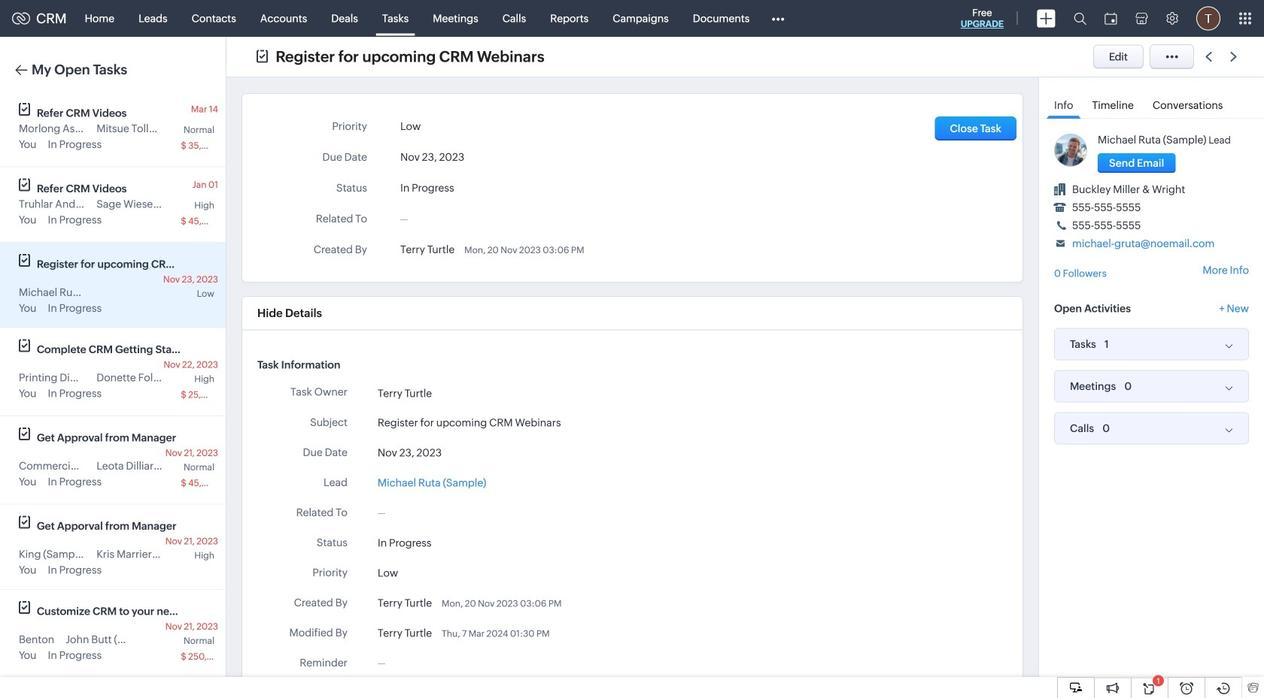 Task type: locate. For each thing, give the bounding box(es) containing it.
Other Modules field
[[762, 6, 794, 30]]

next record image
[[1230, 52, 1240, 62]]

search image
[[1074, 12, 1086, 25]]

previous record image
[[1205, 52, 1212, 62]]

None button
[[1098, 153, 1175, 173]]



Task type: describe. For each thing, give the bounding box(es) containing it.
search element
[[1065, 0, 1095, 37]]

profile image
[[1196, 6, 1220, 30]]

create menu element
[[1028, 0, 1065, 36]]

logo image
[[12, 12, 30, 24]]

profile element
[[1187, 0, 1229, 36]]

create menu image
[[1037, 9, 1056, 27]]

calendar image
[[1105, 12, 1117, 24]]



Task type: vqa. For each thing, say whether or not it's contained in the screenshot.
logo
yes



